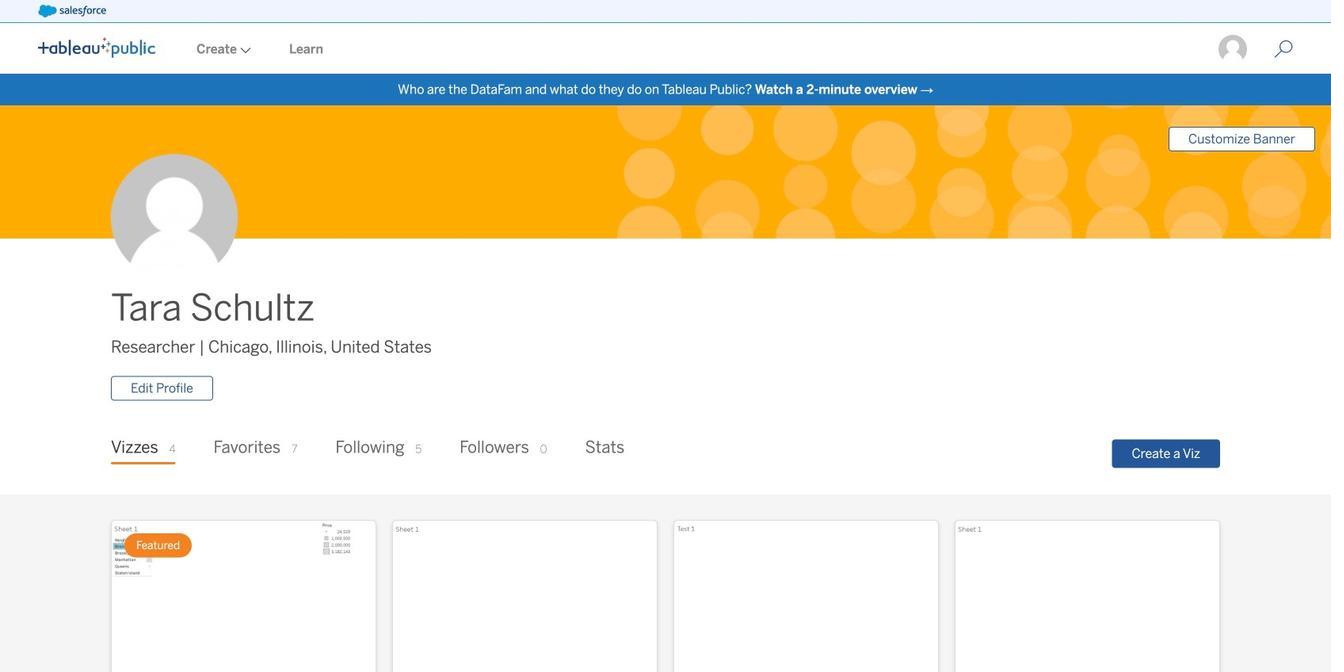 Task type: vqa. For each thing, say whether or not it's contained in the screenshot.
See All Recent Activity element
no



Task type: describe. For each thing, give the bounding box(es) containing it.
featured element
[[124, 534, 192, 558]]

salesforce logo image
[[38, 5, 106, 17]]

create image
[[237, 47, 251, 54]]

tara.schultz image
[[1218, 33, 1249, 65]]

2 workbook thumbnail image from the left
[[393, 521, 657, 672]]



Task type: locate. For each thing, give the bounding box(es) containing it.
go to search image
[[1256, 40, 1313, 59]]

logo image
[[38, 37, 155, 58]]

1 workbook thumbnail image from the left
[[112, 521, 376, 672]]

3 workbook thumbnail image from the left
[[675, 521, 939, 672]]

4 workbook thumbnail image from the left
[[956, 521, 1220, 672]]

avatar image
[[111, 154, 238, 281]]

workbook thumbnail image
[[112, 521, 376, 672], [393, 521, 657, 672], [675, 521, 939, 672], [956, 521, 1220, 672]]



